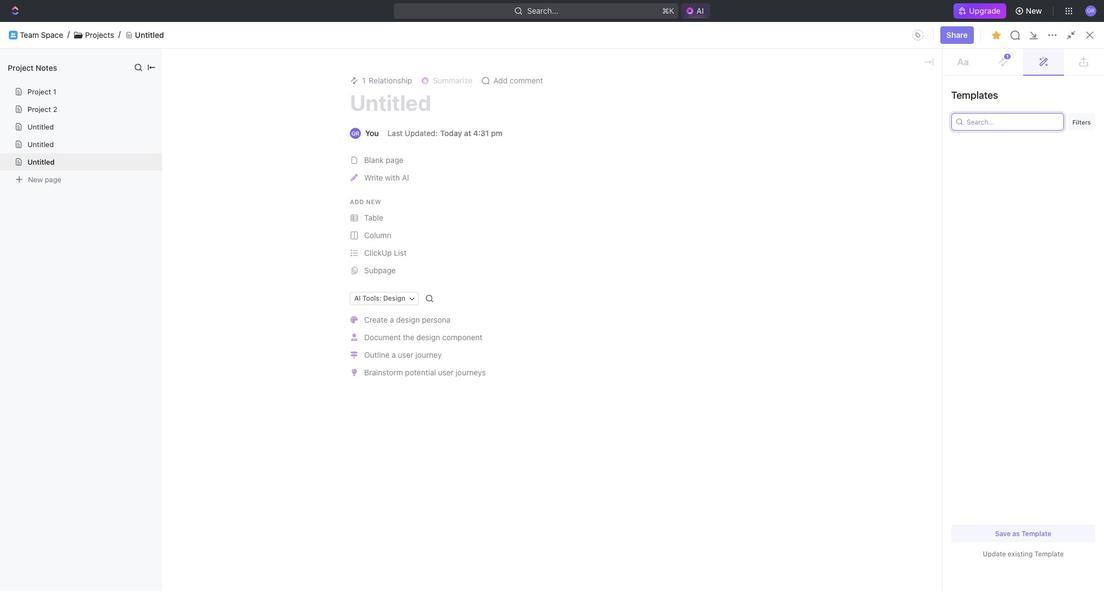 Task type: locate. For each thing, give the bounding box(es) containing it.
space
[[41, 30, 63, 39]]

0 horizontal spatial add
[[350, 198, 364, 206]]

design
[[396, 315, 420, 325], [417, 333, 440, 342]]

new
[[1027, 6, 1043, 15], [1061, 30, 1077, 40], [28, 175, 43, 184]]

project up "project 2"
[[27, 87, 51, 96]]

project for project 1
[[27, 87, 51, 96]]

list
[[394, 248, 407, 258]]

new button
[[1011, 2, 1049, 20]]

page inside "button"
[[386, 156, 404, 165]]

a inside create a design persona button
[[390, 315, 394, 325]]

updated:
[[405, 129, 438, 138]]

search...
[[527, 6, 559, 15]]

add new
[[350, 198, 382, 206]]

palette image
[[351, 317, 358, 324]]

user tie image
[[351, 334, 358, 342]]

new page
[[28, 175, 61, 184]]

filters
[[1073, 118, 1092, 126]]

user for a
[[398, 351, 414, 360]]

sidebar navigation
[[0, 22, 140, 592]]

1 horizontal spatial new
[[1027, 6, 1043, 15]]

0 vertical spatial a
[[390, 315, 394, 325]]

docs link
[[4, 91, 135, 108]]

add
[[494, 76, 508, 85], [350, 198, 364, 206]]

assigned
[[351, 177, 385, 186]]

blank page
[[364, 156, 404, 165]]

upgrade link
[[954, 3, 1007, 19]]

add left 'new'
[[350, 198, 364, 206]]

design up the
[[396, 315, 420, 325]]

1 down search
[[1007, 54, 1009, 59]]

2 cell from the left
[[571, 211, 681, 231]]

5 column header from the left
[[984, 193, 1072, 212]]

1 horizontal spatial add
[[494, 76, 508, 85]]

0 vertical spatial project
[[8, 63, 34, 72]]

0 vertical spatial design
[[396, 315, 420, 325]]

untitled
[[135, 30, 164, 39], [350, 90, 432, 115], [27, 123, 54, 131], [27, 140, 54, 149], [27, 158, 55, 167]]

1 vertical spatial 1
[[362, 76, 366, 85]]

2 vertical spatial new
[[28, 175, 43, 184]]

document
[[364, 333, 401, 342]]

ai inside ai button
[[697, 6, 704, 15]]

design up journey
[[417, 333, 440, 342]]

ai right with
[[402, 173, 409, 182]]

blank page button
[[347, 152, 749, 169]]

1 horizontal spatial ai
[[402, 173, 409, 182]]

project left notes
[[8, 63, 34, 72]]

0 horizontal spatial page
[[45, 175, 61, 184]]

0 horizontal spatial new
[[28, 175, 43, 184]]

last
[[388, 129, 403, 138]]

row
[[153, 193, 1092, 212], [153, 210, 1092, 232]]

notes
[[36, 63, 57, 72]]

0 horizontal spatial docs
[[26, 95, 45, 104]]

page up with
[[386, 156, 404, 165]]

docs inside button
[[1025, 30, 1044, 40]]

new down favorites button
[[28, 175, 43, 184]]

1 vertical spatial favorites
[[9, 159, 38, 168]]

ai inside ai tools: design button
[[355, 295, 361, 303]]

template right "as"
[[1022, 530, 1052, 538]]

add comment
[[494, 76, 543, 85]]

1 vertical spatial project
[[27, 87, 51, 96]]

2 horizontal spatial 1
[[1007, 54, 1009, 59]]

a right outline
[[392, 351, 396, 360]]

page right spaces at the top left of page
[[45, 175, 61, 184]]

2 column header from the left
[[571, 193, 681, 212]]

0 vertical spatial page
[[386, 156, 404, 165]]

save as template
[[996, 530, 1052, 538]]

0 vertical spatial 1
[[1007, 54, 1009, 59]]

design
[[384, 295, 406, 303]]

docs
[[160, 30, 178, 40], [1025, 30, 1044, 40], [26, 95, 45, 104]]

1 horizontal spatial page
[[386, 156, 404, 165]]

Search by name... text field
[[917, 172, 1055, 189]]

new up search docs
[[1027, 6, 1043, 15]]

untitled down "project 2"
[[27, 123, 54, 131]]

new left doc on the top
[[1061, 30, 1077, 40]]

projects link
[[85, 30, 114, 40]]

ai left tools:
[[355, 295, 361, 303]]

favorites right summarize
[[483, 75, 521, 85]]

document the design component button
[[347, 329, 749, 347]]

blank
[[364, 156, 384, 165]]

favorites up spaces at the top left of page
[[9, 159, 38, 168]]

2 horizontal spatial ai
[[697, 6, 704, 15]]

add for add new
[[350, 198, 364, 206]]

ai
[[697, 6, 704, 15], [402, 173, 409, 182], [355, 295, 361, 303]]

add left the "comment"
[[494, 76, 508, 85]]

1 vertical spatial template
[[1035, 551, 1064, 559]]

project
[[8, 63, 34, 72], [27, 87, 51, 96], [27, 105, 51, 114]]

cell
[[153, 211, 165, 231], [571, 211, 681, 231], [681, 211, 809, 231], [809, 211, 896, 231], [896, 211, 984, 231], [984, 211, 1072, 231], [1072, 211, 1092, 231]]

3 column header from the left
[[681, 193, 809, 212]]

update
[[983, 551, 1007, 559]]

page
[[386, 156, 404, 165], [45, 175, 61, 184]]

1 vertical spatial add
[[350, 198, 364, 206]]

clickup
[[364, 248, 392, 258]]

create a design persona button
[[347, 312, 749, 329]]

filters button
[[1069, 113, 1096, 131]]

2 horizontal spatial new
[[1061, 30, 1077, 40]]

2 vertical spatial ai
[[355, 295, 361, 303]]

write with ai button
[[347, 169, 749, 187]]

outline
[[364, 351, 390, 360]]

project 1
[[27, 87, 56, 96]]

1 horizontal spatial gr
[[1088, 7, 1095, 14]]

1 horizontal spatial user
[[438, 368, 454, 378]]

1
[[1007, 54, 1009, 59], [362, 76, 366, 85], [53, 87, 56, 96]]

ai for ai tools: design
[[355, 295, 361, 303]]

user down journey
[[438, 368, 454, 378]]

gr up doc on the top
[[1088, 7, 1095, 14]]

1 up "2"
[[53, 87, 56, 96]]

project left "2"
[[27, 105, 51, 114]]

brainstorm
[[364, 368, 403, 378]]

0 vertical spatial template
[[1022, 530, 1052, 538]]

1 horizontal spatial 1
[[362, 76, 366, 85]]

0 horizontal spatial ai
[[355, 295, 361, 303]]

project for project notes
[[8, 63, 34, 72]]

template
[[1022, 530, 1052, 538], [1035, 551, 1064, 559]]

1 vertical spatial design
[[417, 333, 440, 342]]

gr button
[[1083, 2, 1100, 20]]

gr left you
[[352, 130, 360, 137]]

page for blank page
[[386, 156, 404, 165]]

untitled down relationship
[[350, 90, 432, 115]]

1 left relationship
[[362, 76, 366, 85]]

1 vertical spatial page
[[45, 175, 61, 184]]

clickup list
[[364, 248, 407, 258]]

outline a user journey button
[[347, 347, 749, 364]]

0 vertical spatial new
[[1027, 6, 1043, 15]]

column header
[[153, 193, 165, 212], [571, 193, 681, 212], [681, 193, 809, 212], [809, 193, 896, 212], [984, 193, 1072, 212]]

template right existing
[[1035, 551, 1064, 559]]

Search... text field
[[958, 114, 1061, 130]]

0 vertical spatial favorites
[[483, 75, 521, 85]]

0 horizontal spatial favorites
[[9, 159, 38, 168]]

0 vertical spatial gr
[[1088, 7, 1095, 14]]

spaces
[[9, 178, 32, 186]]

1 for 1
[[1007, 54, 1009, 59]]

gr
[[1088, 7, 1095, 14], [352, 130, 360, 137]]

update existing template
[[983, 551, 1064, 559]]

ai right ⌘k
[[697, 6, 704, 15]]

2 vertical spatial project
[[27, 105, 51, 114]]

1 vertical spatial ai
[[402, 173, 409, 182]]

0 vertical spatial ai
[[697, 6, 704, 15]]

ai for ai
[[697, 6, 704, 15]]

tab list
[[167, 171, 430, 193]]

user down the
[[398, 351, 414, 360]]

a
[[390, 315, 394, 325], [392, 351, 396, 360]]

1 horizontal spatial docs
[[160, 30, 178, 40]]

a for outline
[[392, 351, 396, 360]]

ai tools: design button
[[350, 292, 419, 306]]

2 horizontal spatial docs
[[1025, 30, 1044, 40]]

1 vertical spatial new
[[1061, 30, 1077, 40]]

a inside the "outline a user journey" button
[[392, 351, 396, 360]]

the
[[403, 333, 415, 342]]

2 vertical spatial 1
[[53, 87, 56, 96]]

0 vertical spatial user
[[398, 351, 414, 360]]

4:31
[[474, 129, 489, 138]]

a right create
[[390, 315, 394, 325]]

1 vertical spatial gr
[[352, 130, 360, 137]]

0 vertical spatial add
[[494, 76, 508, 85]]

untitled right projects
[[135, 30, 164, 39]]

1 vertical spatial user
[[438, 368, 454, 378]]

table
[[153, 193, 1092, 232]]

0 horizontal spatial user
[[398, 351, 414, 360]]

1 vertical spatial a
[[392, 351, 396, 360]]

search docs
[[998, 30, 1044, 40]]

page for new page
[[45, 175, 61, 184]]

tools:
[[363, 295, 382, 303]]



Task type: describe. For each thing, give the bounding box(es) containing it.
untitled up favorites button
[[27, 140, 54, 149]]

signs post image
[[351, 352, 358, 359]]

component
[[442, 333, 483, 342]]

outline a user journey
[[364, 351, 442, 360]]

team space link
[[20, 30, 63, 40]]

favorites inside favorites button
[[9, 159, 38, 168]]

project for project 2
[[27, 105, 51, 114]]

dashboards link
[[4, 109, 135, 127]]

write with ai
[[364, 173, 409, 182]]

summarize
[[433, 76, 473, 85]]

7 cell from the left
[[1072, 211, 1092, 231]]

new for new page
[[28, 175, 43, 184]]

existing
[[1009, 551, 1033, 559]]

1 cell from the left
[[153, 211, 165, 231]]

3 cell from the left
[[681, 211, 809, 231]]

ai tools: design
[[355, 295, 406, 303]]

team space
[[20, 30, 63, 39]]

design for the
[[417, 333, 440, 342]]

docs inside sidebar navigation
[[26, 95, 45, 104]]

projects
[[85, 30, 114, 39]]

create a design persona
[[364, 315, 451, 325]]

journey
[[416, 351, 442, 360]]

archived button
[[392, 171, 430, 193]]

brainstorm potential user journeys
[[364, 368, 486, 378]]

a for create
[[390, 315, 394, 325]]

archived
[[395, 177, 427, 186]]

gr inside dropdown button
[[1088, 7, 1095, 14]]

new doc
[[1061, 30, 1094, 40]]

1 relationship
[[362, 76, 412, 85]]

1 row from the top
[[153, 193, 1092, 212]]

ai tools: design button
[[350, 292, 419, 306]]

search docs button
[[982, 26, 1050, 44]]

potential
[[405, 368, 436, 378]]

create
[[364, 315, 388, 325]]

subpage
[[364, 266, 396, 275]]

template for save as template
[[1022, 530, 1052, 538]]

user for potential
[[438, 368, 454, 378]]

share
[[947, 30, 968, 40]]

1 column header from the left
[[153, 193, 165, 212]]

ai inside the write with ai button
[[402, 173, 409, 182]]

project 2
[[27, 105, 57, 114]]

team
[[20, 30, 39, 39]]

as
[[1013, 530, 1021, 538]]

search
[[998, 30, 1023, 40]]

new doc button
[[1055, 26, 1100, 44]]

new for new
[[1027, 6, 1043, 15]]

dropdown menu image
[[910, 26, 927, 44]]

lightbulb image
[[352, 370, 357, 377]]

new
[[366, 198, 382, 206]]

untitled up new page
[[27, 158, 55, 167]]

2 row from the top
[[153, 210, 1092, 232]]

summarize button
[[417, 73, 477, 88]]

relationship
[[369, 76, 412, 85]]

1 horizontal spatial favorites
[[483, 75, 521, 85]]

tab list containing assigned
[[167, 171, 430, 193]]

clickup list button
[[347, 245, 749, 262]]

user group image
[[10, 33, 16, 37]]

table button
[[347, 209, 749, 227]]

template for update existing template
[[1035, 551, 1064, 559]]

pm
[[491, 129, 503, 138]]

you
[[366, 129, 379, 138]]

comment
[[510, 76, 543, 85]]

new for new doc
[[1061, 30, 1077, 40]]

design for a
[[396, 315, 420, 325]]

templates
[[952, 90, 999, 101]]

at
[[464, 129, 471, 138]]

favorites button
[[4, 157, 42, 170]]

journeys
[[456, 368, 486, 378]]

persona
[[422, 315, 451, 325]]

0 horizontal spatial 1
[[53, 87, 56, 96]]

subpage button
[[347, 262, 749, 280]]

4 column header from the left
[[809, 193, 896, 212]]

today
[[441, 129, 462, 138]]

1 for 1 relationship
[[362, 76, 366, 85]]

with
[[385, 173, 400, 182]]

0 horizontal spatial gr
[[352, 130, 360, 137]]

column button
[[347, 227, 749, 245]]

home
[[26, 57, 47, 67]]

write
[[364, 173, 383, 182]]

column
[[364, 231, 392, 240]]

4 cell from the left
[[809, 211, 896, 231]]

brainstorm potential user journeys button
[[347, 364, 749, 382]]

6 cell from the left
[[984, 211, 1072, 231]]

⌘k
[[662, 6, 674, 15]]

2
[[53, 105, 57, 114]]

document the design component
[[364, 333, 483, 342]]

doc
[[1079, 30, 1094, 40]]

home link
[[4, 53, 135, 71]]

upgrade
[[970, 6, 1001, 15]]

table
[[364, 213, 383, 223]]

assigned button
[[348, 171, 387, 193]]

pencil image
[[351, 174, 358, 182]]

save
[[996, 530, 1011, 538]]

last updated: today at 4:31 pm
[[388, 129, 503, 138]]

ai button
[[682, 3, 711, 19]]

project notes
[[8, 63, 57, 72]]

dashboards
[[26, 113, 69, 123]]

5 cell from the left
[[896, 211, 984, 231]]

add for add comment
[[494, 76, 508, 85]]



Task type: vqa. For each thing, say whether or not it's contained in the screenshot.
Collapse all
no



